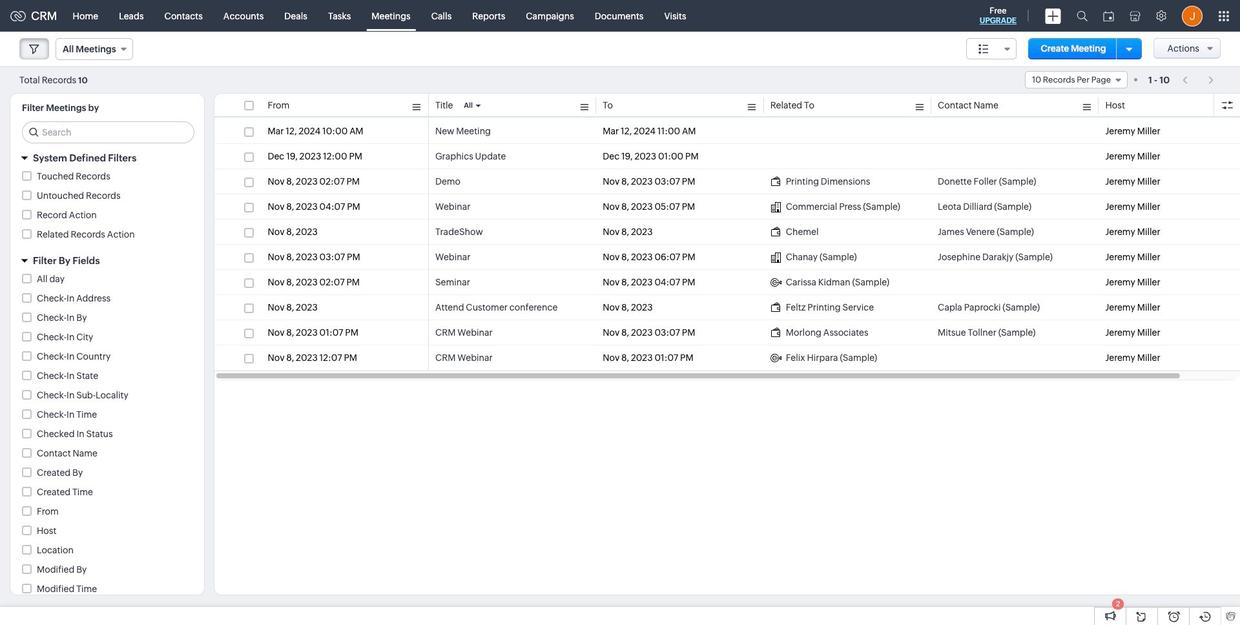 Task type: vqa. For each thing, say whether or not it's contained in the screenshot.
Create Menu image
yes



Task type: describe. For each thing, give the bounding box(es) containing it.
profile element
[[1175, 0, 1211, 31]]

search element
[[1069, 0, 1096, 32]]

Search text field
[[23, 122, 194, 143]]

create menu element
[[1038, 0, 1069, 31]]

calendar image
[[1103, 11, 1114, 21]]

size image
[[979, 43, 989, 55]]

profile image
[[1182, 5, 1203, 26]]

logo image
[[10, 11, 26, 21]]

create menu image
[[1045, 8, 1061, 24]]



Task type: locate. For each thing, give the bounding box(es) containing it.
none field size
[[966, 38, 1017, 59]]

navigation
[[1177, 70, 1221, 89]]

search image
[[1077, 10, 1088, 21]]

row group
[[214, 119, 1240, 371]]

None field
[[56, 38, 133, 60], [966, 38, 1017, 59], [1025, 71, 1128, 89], [56, 38, 133, 60], [1025, 71, 1128, 89]]



